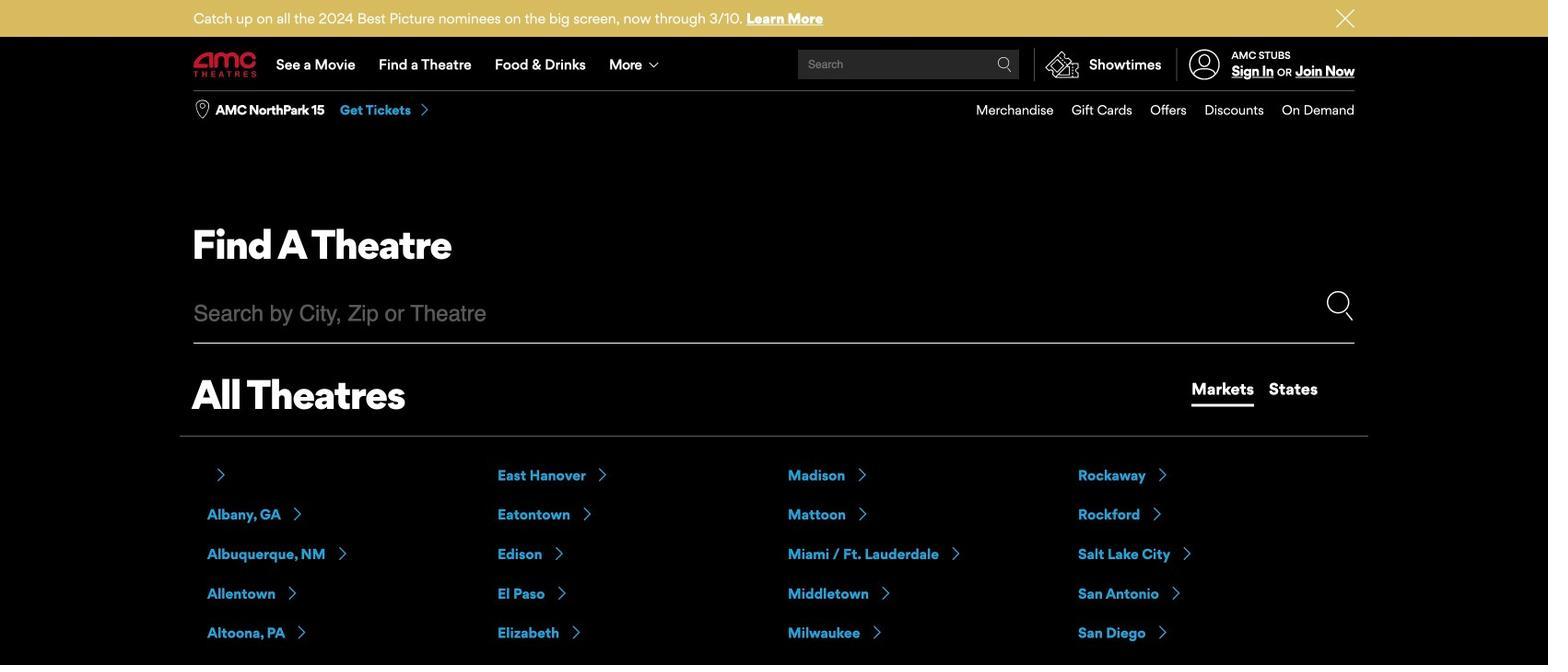 Task type: locate. For each thing, give the bounding box(es) containing it.
menu item
[[958, 91, 1054, 129], [1054, 91, 1132, 129], [1132, 91, 1187, 129], [1187, 91, 1264, 129], [1264, 91, 1355, 129]]

showtimes image
[[1035, 48, 1089, 81]]

4 menu item from the left
[[1187, 91, 1264, 129]]

1 vertical spatial menu
[[958, 91, 1355, 129]]

1 menu item from the left
[[958, 91, 1054, 129]]

cookie consent banner dialog
[[0, 616, 1548, 665]]

0 vertical spatial menu
[[194, 39, 1355, 90]]

submit search icon image
[[997, 57, 1012, 72]]

sign in or join amc stubs element
[[1176, 39, 1355, 90]]

theatre navigation navigation
[[180, 371, 1368, 665]]

2 menu item from the left
[[1054, 91, 1132, 129]]

Search by City, Zip or Theatre text field
[[194, 291, 1246, 335]]

menu
[[194, 39, 1355, 90], [958, 91, 1355, 129]]

amc logo image
[[194, 52, 258, 77], [194, 52, 258, 77]]



Task type: describe. For each thing, give the bounding box(es) containing it.
5 menu item from the left
[[1264, 91, 1355, 129]]

search the AMC website text field
[[805, 58, 997, 71]]

submit search image
[[1325, 291, 1355, 320]]

user profile image
[[1179, 49, 1230, 80]]

3 menu item from the left
[[1132, 91, 1187, 129]]



Task type: vqa. For each thing, say whether or not it's contained in the screenshot.
the right WITH
no



